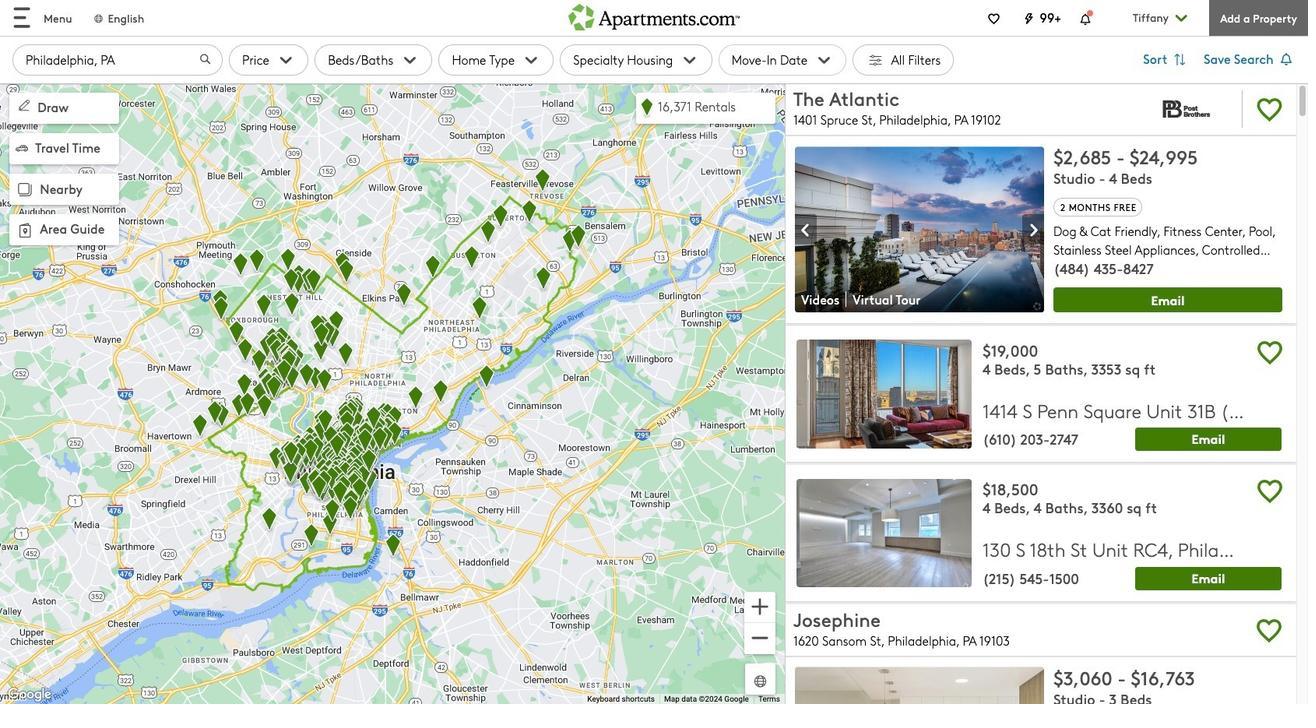 Task type: locate. For each thing, give the bounding box(es) containing it.
placard image image
[[795, 215, 817, 245], [1023, 215, 1045, 245]]

the atlantic rooftop infinite pool - the atlantic image
[[795, 146, 1045, 313]]

building photo - 1414 s penn square image
[[797, 340, 972, 448]]

building photo - josephine image
[[795, 667, 1045, 704]]

0 horizontal spatial placard image image
[[795, 215, 817, 245]]

margin image
[[16, 142, 28, 154]]

1 vertical spatial margin image
[[14, 179, 36, 201]]

apartments.com logo image
[[569, 0, 740, 30]]

1 horizontal spatial placard image image
[[1023, 215, 1045, 245]]

satellite view image
[[752, 672, 770, 690]]

map region
[[0, 83, 785, 704]]

Location or Point of Interest text field
[[12, 44, 223, 76]]

margin image
[[16, 97, 33, 114], [14, 179, 36, 201], [14, 220, 36, 241]]

2 placard image image from the left
[[1023, 215, 1045, 245]]

1 placard image image from the left
[[795, 215, 817, 245]]



Task type: vqa. For each thing, say whether or not it's contained in the screenshot.
the Options:
no



Task type: describe. For each thing, give the bounding box(es) containing it.
building photo - 130 s 18th st image
[[797, 479, 972, 588]]

0 vertical spatial margin image
[[16, 97, 33, 114]]

post brothers image
[[1143, 86, 1233, 131]]

google image
[[4, 685, 55, 704]]

2 vertical spatial margin image
[[14, 220, 36, 241]]



